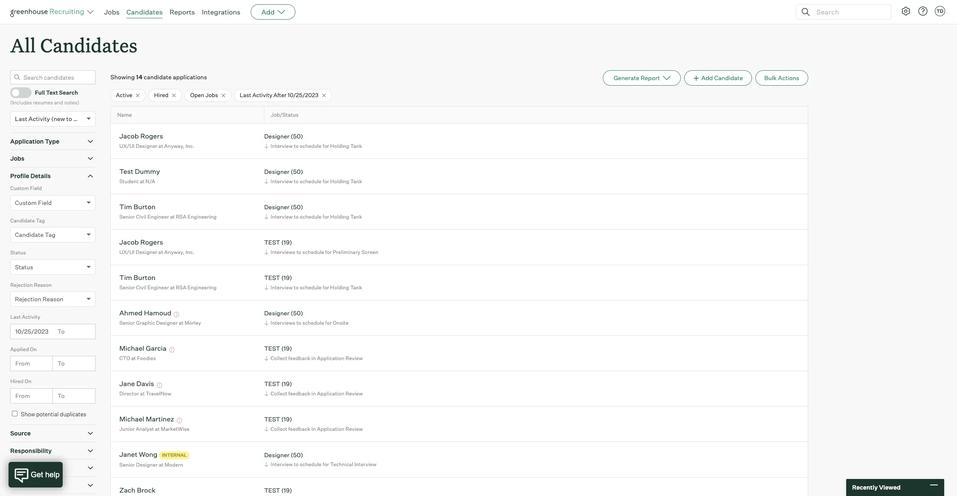 Task type: describe. For each thing, give the bounding box(es) containing it.
full
[[35, 89, 45, 96]]

schedule inside designer (50) interviews to schedule for onsite
[[303, 320, 324, 326]]

actions
[[778, 74, 800, 82]]

generate report button
[[603, 70, 681, 86]]

michael martinez has been in application review for more than 5 days image
[[176, 419, 183, 424]]

collect feedback in application review link for michael martinez
[[263, 425, 365, 433]]

all candidates
[[10, 32, 138, 58]]

greenhouse recruiting image
[[10, 7, 87, 17]]

michael for michael martinez
[[119, 415, 144, 424]]

active
[[116, 92, 132, 99]]

Search text field
[[815, 6, 884, 18]]

to for applied on
[[58, 360, 65, 367]]

1 vertical spatial rejection reason
[[15, 296, 63, 303]]

tim burton senior civil engineer at rsa engineering for test
[[119, 274, 217, 291]]

reports link
[[170, 8, 195, 16]]

designer (50) interview to schedule for holding tank for dummy
[[264, 168, 362, 185]]

profile
[[10, 172, 29, 179]]

screen
[[362, 249, 379, 255]]

jacob rogers link for test
[[119, 238, 163, 248]]

test (19) collect feedback in application review for michael garcia
[[264, 345, 363, 362]]

interview to schedule for technical interview link
[[263, 461, 379, 469]]

0 vertical spatial reason
[[34, 282, 52, 288]]

rsa for designer (50)
[[176, 214, 187, 220]]

test (19) interview to schedule for holding tank
[[264, 274, 362, 291]]

interviews for designer
[[271, 320, 296, 326]]

test (19) collect feedback in application review for michael martinez
[[264, 416, 363, 432]]

1 vertical spatial candidate
[[10, 217, 35, 224]]

profile details
[[10, 172, 51, 179]]

cto
[[119, 355, 130, 362]]

hired for hired on
[[10, 378, 24, 385]]

senior graphic designer at morley
[[119, 320, 201, 326]]

holding for tim burton link for designer
[[330, 214, 349, 220]]

3 senior from the top
[[119, 320, 135, 326]]

report
[[641, 74, 660, 82]]

ux/ui for test (19)
[[119, 249, 135, 255]]

jacob for designer
[[119, 132, 139, 141]]

to for hired on
[[58, 392, 65, 400]]

civil for designer (50)
[[136, 214, 146, 220]]

designer (50) interviews to schedule for onsite
[[264, 310, 349, 326]]

0 vertical spatial custom
[[10, 185, 29, 192]]

pipeline
[[10, 465, 34, 472]]

1 vertical spatial status
[[15, 263, 33, 271]]

1 vertical spatial field
[[38, 199, 52, 206]]

duplicates
[[60, 411, 86, 418]]

add candidate link
[[685, 70, 752, 86]]

td
[[937, 8, 944, 14]]

tim for test
[[119, 274, 132, 282]]

to for interview to schedule for holding tank link related to tim burton link for designer
[[294, 214, 299, 220]]

janet
[[119, 451, 137, 459]]

4 senior from the top
[[119, 462, 135, 468]]

0 vertical spatial candidates
[[126, 8, 163, 16]]

applied on
[[10, 346, 37, 353]]

1 vertical spatial custom
[[15, 199, 37, 206]]

show potential duplicates
[[21, 411, 86, 418]]

2 vertical spatial activity
[[22, 314, 40, 320]]

source
[[10, 430, 31, 437]]

search
[[59, 89, 78, 96]]

feedback for jane davis
[[288, 391, 311, 397]]

and
[[54, 99, 63, 106]]

collect for michael martinez
[[271, 426, 287, 432]]

(new
[[51, 115, 65, 122]]

add candidate
[[702, 74, 743, 82]]

td button
[[935, 6, 946, 16]]

anyway, for designer
[[164, 143, 185, 149]]

rogers for test
[[140, 238, 163, 247]]

last activity (new to old) option
[[15, 115, 84, 122]]

preliminary
[[333, 249, 361, 255]]

senior designer at modern
[[119, 462, 183, 468]]

engineer for designer (50)
[[147, 214, 169, 220]]

dummy
[[135, 167, 160, 176]]

activity for after
[[253, 92, 272, 99]]

0 vertical spatial rejection
[[10, 282, 33, 288]]

2 senior from the top
[[119, 284, 135, 291]]

michael garcia has been in application review for more than 5 days image
[[168, 348, 176, 353]]

ux/ui for designer (50)
[[119, 143, 135, 149]]

0 vertical spatial field
[[30, 185, 42, 192]]

14
[[136, 73, 143, 81]]

michael for michael garcia
[[119, 344, 144, 353]]

interviews to schedule for preliminary screen link
[[263, 248, 381, 256]]

bulk
[[765, 74, 777, 82]]

jane davis
[[119, 380, 154, 388]]

to for interviews to schedule for onsite link
[[297, 320, 301, 326]]

test (19) collect feedback in application review for jane davis
[[264, 381, 363, 397]]

integrations
[[202, 8, 241, 16]]

modern
[[165, 462, 183, 468]]

potential
[[36, 411, 59, 418]]

inc. for designer (50)
[[186, 143, 194, 149]]

michael martinez link
[[119, 415, 174, 425]]

rsa for test (19)
[[176, 284, 187, 291]]

test for senior civil engineer at rsa engineering
[[264, 274, 280, 282]]

for inside designer (50) interviews to schedule for onsite
[[325, 320, 332, 326]]

schedule inside test (19) interviews to schedule for preliminary screen
[[303, 249, 324, 255]]

tim for designer
[[119, 203, 132, 211]]

1 vertical spatial reason
[[43, 296, 63, 303]]

0 vertical spatial custom field
[[10, 185, 42, 192]]

add button
[[251, 4, 296, 20]]

for inside test (19) interviews to schedule for preliminary screen
[[325, 249, 332, 255]]

test for cto at foodies
[[264, 345, 280, 352]]

responsibility
[[10, 447, 52, 455]]

candidate inside 'link'
[[715, 74, 743, 82]]

test (19)
[[264, 487, 292, 495]]

viewed
[[879, 484, 901, 491]]

student
[[119, 178, 139, 185]]

education
[[10, 482, 40, 489]]

marketwise
[[161, 426, 190, 432]]

name
[[117, 112, 132, 118]]

open jobs
[[190, 92, 218, 99]]

reports
[[170, 8, 195, 16]]

test dummy student at n/a
[[119, 167, 160, 185]]

cto at foodies
[[119, 355, 156, 362]]

full text search (includes resumes and notes)
[[10, 89, 79, 106]]

open
[[190, 92, 204, 99]]

generate
[[614, 74, 640, 82]]

interview to schedule for holding tank link for test's tim burton link
[[263, 284, 364, 292]]

Show potential duplicates checkbox
[[12, 411, 17, 417]]

1 vertical spatial 10/25/2023
[[15, 328, 49, 335]]

6 test from the top
[[264, 487, 280, 495]]

michael garcia
[[119, 344, 167, 353]]

configure image
[[901, 6, 911, 16]]

engineering for test (19)
[[188, 284, 217, 291]]

(50) inside designer (50) interviews to schedule for onsite
[[291, 310, 303, 317]]

to for test's tim burton link's interview to schedule for holding tank link
[[294, 284, 299, 291]]

holding for test's tim burton link
[[330, 284, 349, 291]]

interviews to schedule for onsite link
[[263, 319, 351, 327]]

1 horizontal spatial jobs
[[104, 8, 120, 16]]

interview to schedule for holding tank link for tim burton link for designer
[[263, 213, 364, 221]]

janet wong
[[119, 451, 158, 459]]

(50) for jacob rogers
[[291, 133, 303, 140]]

showing
[[110, 73, 135, 81]]

hamoud
[[144, 309, 171, 318]]

interview to schedule for holding tank link for test dummy link
[[263, 177, 364, 186]]

for inside test (19) interview to schedule for holding tank
[[323, 284, 329, 291]]

wong
[[139, 451, 158, 459]]

collect feedback in application review link for michael garcia
[[263, 354, 365, 363]]

rejection reason element
[[10, 281, 96, 313]]

1 vertical spatial rejection
[[15, 296, 41, 303]]

designer (50) interview to schedule for holding tank for rogers
[[264, 133, 362, 149]]

foodies
[[137, 355, 156, 362]]

ahmed hamoud link
[[119, 309, 171, 319]]

application for michael garcia
[[317, 355, 345, 362]]

civil for test (19)
[[136, 284, 146, 291]]

last activity
[[10, 314, 40, 320]]

director at travelnow
[[119, 391, 171, 397]]

test dummy link
[[119, 167, 160, 177]]

to for jacob rogers link associated with designer interview to schedule for holding tank link
[[294, 143, 299, 149]]

application type
[[10, 138, 59, 145]]

designer inside designer (50) interviews to schedule for onsite
[[264, 310, 290, 317]]



Task type: vqa. For each thing, say whether or not it's contained in the screenshot.


Task type: locate. For each thing, give the bounding box(es) containing it.
add inside 'link'
[[702, 74, 713, 82]]

last down (includes
[[15, 115, 27, 122]]

0 vertical spatial collect
[[271, 355, 287, 362]]

0 vertical spatial tag
[[36, 217, 45, 224]]

candidate tag down custom field "element"
[[10, 217, 45, 224]]

last up applied
[[10, 314, 21, 320]]

interview inside test (19) interview to schedule for holding tank
[[271, 284, 293, 291]]

4 (19) from the top
[[282, 381, 292, 388]]

for inside designer (50) interview to schedule for technical interview
[[323, 462, 329, 468]]

interviews inside test (19) interviews to schedule for preliminary screen
[[271, 249, 296, 255]]

6 (19) from the top
[[282, 487, 292, 495]]

last for last activity after 10/25/2023
[[240, 92, 251, 99]]

1 jacob rogers link from the top
[[119, 132, 163, 142]]

1 vertical spatial candidate tag
[[15, 231, 55, 239]]

interviews
[[271, 249, 296, 255], [271, 320, 296, 326]]

3 (19) from the top
[[282, 345, 292, 352]]

tim burton senior civil engineer at rsa engineering up hamoud
[[119, 274, 217, 291]]

hired for hired
[[154, 92, 169, 99]]

1 vertical spatial jacob rogers link
[[119, 238, 163, 248]]

5 test from the top
[[264, 416, 280, 423]]

tank for test dummy link
[[350, 178, 362, 185]]

2 engineering from the top
[[188, 284, 217, 291]]

0 vertical spatial ux/ui
[[119, 143, 135, 149]]

2 (50) from the top
[[291, 168, 303, 175]]

2 vertical spatial review
[[346, 426, 363, 432]]

designer (50) interview to schedule for holding tank for burton
[[264, 204, 362, 220]]

0 horizontal spatial add
[[262, 8, 275, 16]]

3 interview to schedule for holding tank link from the top
[[263, 213, 364, 221]]

integrations link
[[202, 8, 241, 16]]

holding inside test (19) interview to schedule for holding tank
[[330, 284, 349, 291]]

2 burton from the top
[[134, 274, 156, 282]]

0 vertical spatial jacob rogers ux/ui designer at anyway, inc.
[[119, 132, 194, 149]]

in
[[312, 355, 316, 362], [312, 391, 316, 397], [312, 426, 316, 432]]

ahmed
[[119, 309, 143, 318]]

1 vertical spatial feedback
[[288, 391, 311, 397]]

last activity (new to old)
[[15, 115, 84, 122]]

michael inside michael garcia link
[[119, 344, 144, 353]]

ahmed hamoud has been in onsite for more than 21 days image
[[173, 312, 181, 318]]

candidate left bulk
[[715, 74, 743, 82]]

candidate reports are now available! apply filters and select "view in app" element
[[603, 70, 681, 86]]

1 (19) from the top
[[282, 239, 292, 246]]

(19) for junior analyst at marketwise
[[282, 416, 292, 423]]

pipeline tasks
[[10, 465, 52, 472]]

n/a
[[146, 178, 155, 185]]

internal
[[162, 453, 187, 458]]

last left after
[[240, 92, 251, 99]]

candidates
[[126, 8, 163, 16], [40, 32, 138, 58]]

checkmark image
[[14, 89, 20, 95]]

2 tim burton link from the top
[[119, 274, 156, 283]]

1 vertical spatial burton
[[134, 274, 156, 282]]

1 vertical spatial to
[[58, 360, 65, 367]]

zach
[[119, 486, 135, 495]]

2 jacob rogers ux/ui designer at anyway, inc. from the top
[[119, 238, 194, 255]]

jacob rogers ux/ui designer at anyway, inc. for test
[[119, 238, 194, 255]]

5 (19) from the top
[[282, 416, 292, 423]]

0 vertical spatial rejection reason
[[10, 282, 52, 288]]

candidate up status 'element'
[[15, 231, 44, 239]]

3 review from the top
[[346, 426, 363, 432]]

1 vertical spatial tim burton link
[[119, 274, 156, 283]]

2 collect feedback in application review link from the top
[[263, 390, 365, 398]]

job/status
[[271, 112, 299, 118]]

last
[[240, 92, 251, 99], [15, 115, 27, 122], [10, 314, 21, 320]]

status down the candidate tag element
[[10, 250, 26, 256]]

recently viewed
[[853, 484, 901, 491]]

tim burton senior civil engineer at rsa engineering
[[119, 203, 217, 220], [119, 274, 217, 291]]

0 vertical spatial review
[[346, 355, 363, 362]]

0 vertical spatial inc.
[[186, 143, 194, 149]]

1 anyway, from the top
[[164, 143, 185, 149]]

1 holding from the top
[[330, 143, 349, 149]]

details
[[30, 172, 51, 179]]

3 collect feedback in application review link from the top
[[263, 425, 365, 433]]

from for applied
[[15, 360, 30, 367]]

test for director at travelnow
[[264, 381, 280, 388]]

3 holding from the top
[[330, 214, 349, 220]]

0 vertical spatial tim burton link
[[119, 203, 156, 213]]

schedule inside designer (50) interview to schedule for technical interview
[[300, 462, 322, 468]]

1 test (19) collect feedback in application review from the top
[[264, 345, 363, 362]]

0 horizontal spatial hired
[[10, 378, 24, 385]]

4 (50) from the top
[[291, 310, 303, 317]]

holding for jacob rogers link associated with designer
[[330, 143, 349, 149]]

feedback
[[288, 355, 311, 362], [288, 391, 311, 397], [288, 426, 311, 432]]

2 tim burton senior civil engineer at rsa engineering from the top
[[119, 274, 217, 291]]

holding for test dummy link
[[330, 178, 349, 185]]

2 interview to schedule for holding tank link from the top
[[263, 177, 364, 186]]

(50) for test dummy
[[291, 168, 303, 175]]

2 test from the top
[[264, 274, 280, 282]]

2 anyway, from the top
[[164, 249, 185, 255]]

on right applied
[[30, 346, 37, 353]]

in for michael garcia
[[312, 355, 316, 362]]

1 rsa from the top
[[176, 214, 187, 220]]

engineer down n/a
[[147, 214, 169, 220]]

ahmed hamoud
[[119, 309, 171, 318]]

0 vertical spatial to
[[58, 328, 65, 335]]

1 vertical spatial in
[[312, 391, 316, 397]]

janet wong link
[[119, 451, 158, 460]]

2 feedback from the top
[[288, 391, 311, 397]]

field
[[30, 185, 42, 192], [38, 199, 52, 206]]

1 jacob from the top
[[119, 132, 139, 141]]

0 vertical spatial in
[[312, 355, 316, 362]]

davis
[[136, 380, 154, 388]]

activity down resumes
[[29, 115, 50, 122]]

travelnow
[[146, 391, 171, 397]]

1 feedback from the top
[[288, 355, 311, 362]]

1 vertical spatial on
[[25, 378, 32, 385]]

garcia
[[146, 344, 167, 353]]

0 vertical spatial hired
[[154, 92, 169, 99]]

to inside test (19) interviews to schedule for preliminary screen
[[297, 249, 301, 255]]

1 vertical spatial jacob
[[119, 238, 139, 247]]

1 vertical spatial hired
[[10, 378, 24, 385]]

1 tim from the top
[[119, 203, 132, 211]]

1 vertical spatial rsa
[[176, 284, 187, 291]]

0 vertical spatial last
[[240, 92, 251, 99]]

hired on
[[10, 378, 32, 385]]

1 tim burton senior civil engineer at rsa engineering from the top
[[119, 203, 217, 220]]

michael martinez
[[119, 415, 174, 424]]

1 from from the top
[[15, 360, 30, 367]]

2 vertical spatial collect feedback in application review link
[[263, 425, 365, 433]]

0 vertical spatial michael
[[119, 344, 144, 353]]

test for junior analyst at marketwise
[[264, 416, 280, 423]]

civil up 'ahmed hamoud'
[[136, 284, 146, 291]]

1 horizontal spatial 10/25/2023
[[288, 92, 319, 99]]

rejection reason down status 'element'
[[10, 282, 52, 288]]

add for add
[[262, 8, 275, 16]]

1 vertical spatial from
[[15, 392, 30, 400]]

3 test from the top
[[264, 345, 280, 352]]

tim burton link down "student"
[[119, 203, 156, 213]]

burton down n/a
[[134, 203, 156, 211]]

0 vertical spatial tim burton senior civil engineer at rsa engineering
[[119, 203, 217, 220]]

interview to schedule for holding tank link
[[263, 142, 364, 150], [263, 177, 364, 186], [263, 213, 364, 221], [263, 284, 364, 292]]

jacob rogers link
[[119, 132, 163, 142], [119, 238, 163, 248]]

engineering
[[188, 214, 217, 220], [188, 284, 217, 291]]

test inside test (19) interview to schedule for holding tank
[[264, 274, 280, 282]]

0 vertical spatial engineering
[[188, 214, 217, 220]]

1 vertical spatial jobs
[[205, 92, 218, 99]]

0 vertical spatial engineer
[[147, 214, 169, 220]]

4 interview to schedule for holding tank link from the top
[[263, 284, 364, 292]]

custom down 'profile details'
[[15, 199, 37, 206]]

on
[[30, 346, 37, 353], [25, 378, 32, 385]]

1 ux/ui from the top
[[119, 143, 135, 149]]

1 collect feedback in application review link from the top
[[263, 354, 365, 363]]

tim down "student"
[[119, 203, 132, 211]]

jobs left the candidates link
[[104, 8, 120, 16]]

jacob
[[119, 132, 139, 141], [119, 238, 139, 247]]

engineering for designer (50)
[[188, 214, 217, 220]]

2 interviews from the top
[[271, 320, 296, 326]]

candidate tag up status 'element'
[[15, 231, 55, 239]]

1 vertical spatial last
[[15, 115, 27, 122]]

2 vertical spatial candidate
[[15, 231, 44, 239]]

senior up ahmed
[[119, 284, 135, 291]]

1 engineering from the top
[[188, 214, 217, 220]]

recently
[[853, 484, 878, 491]]

10/25/2023 right after
[[288, 92, 319, 99]]

jobs right open
[[205, 92, 218, 99]]

1 vertical spatial activity
[[29, 115, 50, 122]]

0 vertical spatial jacob rogers link
[[119, 132, 163, 142]]

collect feedback in application review link for jane davis
[[263, 390, 365, 398]]

hired up the show potential duplicates checkbox
[[10, 378, 24, 385]]

custom down profile
[[10, 185, 29, 192]]

3 feedback from the top
[[288, 426, 311, 432]]

to inside designer (50) interviews to schedule for onsite
[[297, 320, 301, 326]]

2 holding from the top
[[330, 178, 349, 185]]

review
[[346, 355, 363, 362], [346, 391, 363, 397], [346, 426, 363, 432]]

1 engineer from the top
[[147, 214, 169, 220]]

2 vertical spatial last
[[10, 314, 21, 320]]

0 vertical spatial interviews
[[271, 249, 296, 255]]

1 vertical spatial review
[[346, 391, 363, 397]]

on down applied on
[[25, 378, 32, 385]]

td button
[[934, 4, 947, 18]]

1 interviews from the top
[[271, 249, 296, 255]]

1 vertical spatial tim burton senior civil engineer at rsa engineering
[[119, 274, 217, 291]]

1 horizontal spatial hired
[[154, 92, 169, 99]]

analyst
[[136, 426, 154, 432]]

zach brock
[[119, 486, 156, 495]]

bulk actions
[[765, 74, 800, 82]]

1 vertical spatial jacob rogers ux/ui designer at anyway, inc.
[[119, 238, 194, 255]]

applied
[[10, 346, 29, 353]]

2 engineer from the top
[[147, 284, 169, 291]]

michael garcia link
[[119, 344, 167, 354]]

status element
[[10, 249, 96, 281]]

4 test from the top
[[264, 381, 280, 388]]

test inside test (19) interviews to schedule for preliminary screen
[[264, 239, 280, 246]]

0 horizontal spatial 10/25/2023
[[15, 328, 49, 335]]

review for michael garcia
[[346, 355, 363, 362]]

4 tank from the top
[[350, 284, 362, 291]]

2 michael from the top
[[119, 415, 144, 424]]

tank for test's tim burton link
[[350, 284, 362, 291]]

custom field element
[[10, 184, 96, 217]]

1 vertical spatial engineer
[[147, 284, 169, 291]]

3 in from the top
[[312, 426, 316, 432]]

engineer for test (19)
[[147, 284, 169, 291]]

0 vertical spatial civil
[[136, 214, 146, 220]]

(19) for director at travelnow
[[282, 381, 292, 388]]

candidate tag element
[[10, 217, 96, 249]]

0 vertical spatial on
[[30, 346, 37, 353]]

from down hired on
[[15, 392, 30, 400]]

inc. for test (19)
[[186, 249, 194, 255]]

1 vertical spatial test (19) collect feedback in application review
[[264, 381, 363, 397]]

to for interviews to schedule for preliminary screen 'link'
[[297, 249, 301, 255]]

tag down custom field "element"
[[36, 217, 45, 224]]

1 vertical spatial add
[[702, 74, 713, 82]]

michael inside michael martinez link
[[119, 415, 144, 424]]

1 vertical spatial tag
[[45, 231, 55, 239]]

1 michael from the top
[[119, 344, 144, 353]]

3 (50) from the top
[[291, 204, 303, 211]]

notes)
[[64, 99, 79, 106]]

application for michael martinez
[[317, 426, 345, 432]]

designer inside designer (50) interview to schedule for technical interview
[[264, 452, 290, 459]]

burton for test
[[134, 274, 156, 282]]

add inside popup button
[[262, 8, 275, 16]]

1 vertical spatial engineering
[[188, 284, 217, 291]]

candidates right jobs link
[[126, 8, 163, 16]]

3 test (19) collect feedback in application review from the top
[[264, 416, 363, 432]]

bulk actions link
[[756, 70, 809, 86]]

director
[[119, 391, 139, 397]]

0 vertical spatial status
[[10, 250, 26, 256]]

0 vertical spatial candidate
[[715, 74, 743, 82]]

1 vertical spatial collect feedback in application review link
[[263, 390, 365, 398]]

1 collect from the top
[[271, 355, 287, 362]]

1 burton from the top
[[134, 203, 156, 211]]

2 vertical spatial jobs
[[10, 155, 24, 162]]

3 tank from the top
[[350, 214, 362, 220]]

activity for (new
[[29, 115, 50, 122]]

1 to from the top
[[58, 328, 65, 335]]

tasks
[[35, 465, 52, 472]]

jane
[[119, 380, 135, 388]]

activity down rejection reason element
[[22, 314, 40, 320]]

civil
[[136, 214, 146, 220], [136, 284, 146, 291]]

tim burton link for designer
[[119, 203, 156, 213]]

1 vertical spatial rogers
[[140, 238, 163, 247]]

0 vertical spatial designer (50) interview to schedule for holding tank
[[264, 133, 362, 149]]

tim up ahmed
[[119, 274, 132, 282]]

to inside test (19) interview to schedule for holding tank
[[294, 284, 299, 291]]

(50)
[[291, 133, 303, 140], [291, 168, 303, 175], [291, 204, 303, 211], [291, 310, 303, 317], [291, 452, 303, 459]]

onsite
[[333, 320, 349, 326]]

technical
[[330, 462, 353, 468]]

1 designer (50) interview to schedule for holding tank from the top
[[264, 133, 362, 149]]

1 vertical spatial tim
[[119, 274, 132, 282]]

feedback for michael martinez
[[288, 426, 311, 432]]

1 vertical spatial inc.
[[186, 249, 194, 255]]

schedule inside test (19) interview to schedule for holding tank
[[300, 284, 322, 291]]

2 civil from the top
[[136, 284, 146, 291]]

hired down showing 14 candidate applications on the top of page
[[154, 92, 169, 99]]

interviews inside designer (50) interviews to schedule for onsite
[[271, 320, 296, 326]]

10/25/2023 down last activity
[[15, 328, 49, 335]]

0 vertical spatial tim
[[119, 203, 132, 211]]

2 tim from the top
[[119, 274, 132, 282]]

add for add candidate
[[702, 74, 713, 82]]

0 vertical spatial from
[[15, 360, 30, 367]]

tim burton link for test
[[119, 274, 156, 283]]

activity left after
[[253, 92, 272, 99]]

2 designer (50) interview to schedule for holding tank from the top
[[264, 168, 362, 185]]

1 vertical spatial custom field
[[15, 199, 52, 206]]

interview
[[271, 143, 293, 149], [271, 178, 293, 185], [271, 214, 293, 220], [271, 284, 293, 291], [271, 462, 293, 468], [355, 462, 377, 468]]

ux/ui
[[119, 143, 135, 149], [119, 249, 135, 255]]

at inside test dummy student at n/a
[[140, 178, 144, 185]]

burton for designer
[[134, 203, 156, 211]]

2 rogers from the top
[[140, 238, 163, 247]]

2 rsa from the top
[[176, 284, 187, 291]]

engineer up hamoud
[[147, 284, 169, 291]]

all
[[10, 32, 36, 58]]

tag up status 'element'
[[45, 231, 55, 239]]

(19) inside test (19) interviews to schedule for preliminary screen
[[282, 239, 292, 246]]

(includes
[[10, 99, 32, 106]]

tim burton senior civil engineer at rsa engineering down n/a
[[119, 203, 217, 220]]

designer
[[264, 133, 290, 140], [136, 143, 157, 149], [264, 168, 290, 175], [264, 204, 290, 211], [136, 249, 157, 255], [264, 310, 290, 317], [156, 320, 178, 326], [264, 452, 290, 459], [136, 462, 158, 468]]

jacob for test
[[119, 238, 139, 247]]

status up rejection reason element
[[15, 263, 33, 271]]

2 collect from the top
[[271, 391, 287, 397]]

1 rogers from the top
[[140, 132, 163, 141]]

2 from from the top
[[15, 392, 30, 400]]

rejection reason up last activity
[[15, 296, 63, 303]]

1 vertical spatial ux/ui
[[119, 249, 135, 255]]

0 vertical spatial rsa
[[176, 214, 187, 220]]

1 vertical spatial civil
[[136, 284, 146, 291]]

2 inc. from the top
[[186, 249, 194, 255]]

1 vertical spatial interviews
[[271, 320, 296, 326]]

(50) for tim burton
[[291, 204, 303, 211]]

on for applied on
[[30, 346, 37, 353]]

after
[[274, 92, 287, 99]]

at
[[158, 143, 163, 149], [140, 178, 144, 185], [170, 214, 175, 220], [158, 249, 163, 255], [170, 284, 175, 291], [179, 320, 184, 326], [131, 355, 136, 362], [140, 391, 145, 397], [155, 426, 160, 432], [159, 462, 164, 468]]

text
[[46, 89, 58, 96]]

senior down janet at the bottom left of page
[[119, 462, 135, 468]]

generate report
[[614, 74, 660, 82]]

0 vertical spatial candidate tag
[[10, 217, 45, 224]]

rejection reason
[[10, 282, 52, 288], [15, 296, 63, 303]]

2 vertical spatial designer (50) interview to schedule for holding tank
[[264, 204, 362, 220]]

4 holding from the top
[[330, 284, 349, 291]]

3 collect from the top
[[271, 426, 287, 432]]

jacob rogers ux/ui designer at anyway, inc. for designer
[[119, 132, 194, 149]]

in for michael martinez
[[312, 426, 316, 432]]

2 tank from the top
[[350, 178, 362, 185]]

(19) for cto at foodies
[[282, 345, 292, 352]]

activity
[[253, 92, 272, 99], [29, 115, 50, 122], [22, 314, 40, 320]]

anyway, for test
[[164, 249, 185, 255]]

2 jacob rogers link from the top
[[119, 238, 163, 248]]

1 review from the top
[[346, 355, 363, 362]]

2 jacob from the top
[[119, 238, 139, 247]]

to for interview to schedule for technical interview link
[[294, 462, 299, 468]]

rogers for designer
[[140, 132, 163, 141]]

candidates link
[[126, 8, 163, 16]]

1 vertical spatial collect
[[271, 391, 287, 397]]

civil down n/a
[[136, 214, 146, 220]]

reason
[[34, 282, 52, 288], [43, 296, 63, 303]]

2 test (19) collect feedback in application review from the top
[[264, 381, 363, 397]]

2 to from the top
[[58, 360, 65, 367]]

1 vertical spatial designer (50) interview to schedule for holding tank
[[264, 168, 362, 185]]

test
[[264, 239, 280, 246], [264, 274, 280, 282], [264, 345, 280, 352], [264, 381, 280, 388], [264, 416, 280, 423], [264, 487, 280, 495]]

to inside designer (50) interview to schedule for technical interview
[[294, 462, 299, 468]]

from for hired
[[15, 392, 30, 400]]

2 vertical spatial to
[[58, 392, 65, 400]]

interview to schedule for holding tank link for jacob rogers link associated with designer
[[263, 142, 364, 150]]

tank inside test (19) interview to schedule for holding tank
[[350, 284, 362, 291]]

on for hired on
[[25, 378, 32, 385]]

last for last activity (new to old)
[[15, 115, 27, 122]]

2 horizontal spatial jobs
[[205, 92, 218, 99]]

Search candidates field
[[10, 70, 96, 85]]

from down applied on
[[15, 360, 30, 367]]

tim burton senior civil engineer at rsa engineering for designer
[[119, 203, 217, 220]]

0 vertical spatial anyway,
[[164, 143, 185, 149]]

1 vertical spatial michael
[[119, 415, 144, 424]]

1 senior from the top
[[119, 214, 135, 220]]

1 inc. from the top
[[186, 143, 194, 149]]

feedback for michael garcia
[[288, 355, 311, 362]]

3 designer (50) interview to schedule for holding tank from the top
[[264, 204, 362, 220]]

0 vertical spatial activity
[[253, 92, 272, 99]]

to for test dummy link interview to schedule for holding tank link
[[294, 178, 299, 185]]

last activity after 10/25/2023
[[240, 92, 319, 99]]

holding
[[330, 143, 349, 149], [330, 178, 349, 185], [330, 214, 349, 220], [330, 284, 349, 291]]

michael up cto at foodies
[[119, 344, 144, 353]]

(19) for senior civil engineer at rsa engineering
[[282, 274, 292, 282]]

jobs link
[[104, 8, 120, 16]]

jobs up profile
[[10, 155, 24, 162]]

(19) inside test (19) interview to schedule for holding tank
[[282, 274, 292, 282]]

0 vertical spatial 10/25/2023
[[288, 92, 319, 99]]

test for ux/ui designer at anyway, inc.
[[264, 239, 280, 246]]

graphic
[[136, 320, 155, 326]]

zach brock link
[[119, 486, 156, 496]]

michael
[[119, 344, 144, 353], [119, 415, 144, 424]]

1 jacob rogers ux/ui designer at anyway, inc. from the top
[[119, 132, 194, 149]]

1 vertical spatial candidates
[[40, 32, 138, 58]]

interviews for test
[[271, 249, 296, 255]]

1 (50) from the top
[[291, 133, 303, 140]]

review for jane davis
[[346, 391, 363, 397]]

0 vertical spatial burton
[[134, 203, 156, 211]]

2 vertical spatial test (19) collect feedback in application review
[[264, 416, 363, 432]]

0 vertical spatial collect feedback in application review link
[[263, 354, 365, 363]]

senior
[[119, 214, 135, 220], [119, 284, 135, 291], [119, 320, 135, 326], [119, 462, 135, 468]]

(50) inside designer (50) interview to schedule for technical interview
[[291, 452, 303, 459]]

status
[[10, 250, 26, 256], [15, 263, 33, 271]]

0 vertical spatial rogers
[[140, 132, 163, 141]]

to for last activity
[[58, 328, 65, 335]]

review for michael martinez
[[346, 426, 363, 432]]

jacob rogers link for designer
[[119, 132, 163, 142]]

1 test from the top
[[264, 239, 280, 246]]

(19) for ux/ui designer at anyway, inc.
[[282, 239, 292, 246]]

0 vertical spatial feedback
[[288, 355, 311, 362]]

in for jane davis
[[312, 391, 316, 397]]

tank for tim burton link for designer
[[350, 214, 362, 220]]

senior down ahmed
[[119, 320, 135, 326]]

jane davis has been in application review for more than 5 days image
[[156, 383, 163, 388]]

2 in from the top
[[312, 391, 316, 397]]

0 horizontal spatial jobs
[[10, 155, 24, 162]]

1 tim burton link from the top
[[119, 203, 156, 213]]

tag
[[36, 217, 45, 224], [45, 231, 55, 239]]

1 interview to schedule for holding tank link from the top
[[263, 142, 364, 150]]

0 vertical spatial add
[[262, 8, 275, 16]]

senior down "student"
[[119, 214, 135, 220]]

application for jane davis
[[317, 391, 345, 397]]

test (19) collect feedback in application review
[[264, 345, 363, 362], [264, 381, 363, 397], [264, 416, 363, 432]]

burton up 'ahmed hamoud'
[[134, 274, 156, 282]]

2 ux/ui from the top
[[119, 249, 135, 255]]

tim burton link up ahmed
[[119, 274, 156, 283]]

old)
[[73, 115, 84, 122]]

1 vertical spatial anyway,
[[164, 249, 185, 255]]

2 vertical spatial feedback
[[288, 426, 311, 432]]

1 in from the top
[[312, 355, 316, 362]]

1 civil from the top
[[136, 214, 146, 220]]

burton
[[134, 203, 156, 211], [134, 274, 156, 282]]

1 tank from the top
[[350, 143, 362, 149]]

collect for jane davis
[[271, 391, 287, 397]]

candidates down jobs link
[[40, 32, 138, 58]]

michael up the junior
[[119, 415, 144, 424]]

2 review from the top
[[346, 391, 363, 397]]

collect for michael garcia
[[271, 355, 287, 362]]

2 (19) from the top
[[282, 274, 292, 282]]

candidate down custom field "element"
[[10, 217, 35, 224]]

1 horizontal spatial add
[[702, 74, 713, 82]]

3 to from the top
[[58, 392, 65, 400]]

5 (50) from the top
[[291, 452, 303, 459]]

last for last activity
[[10, 314, 21, 320]]



